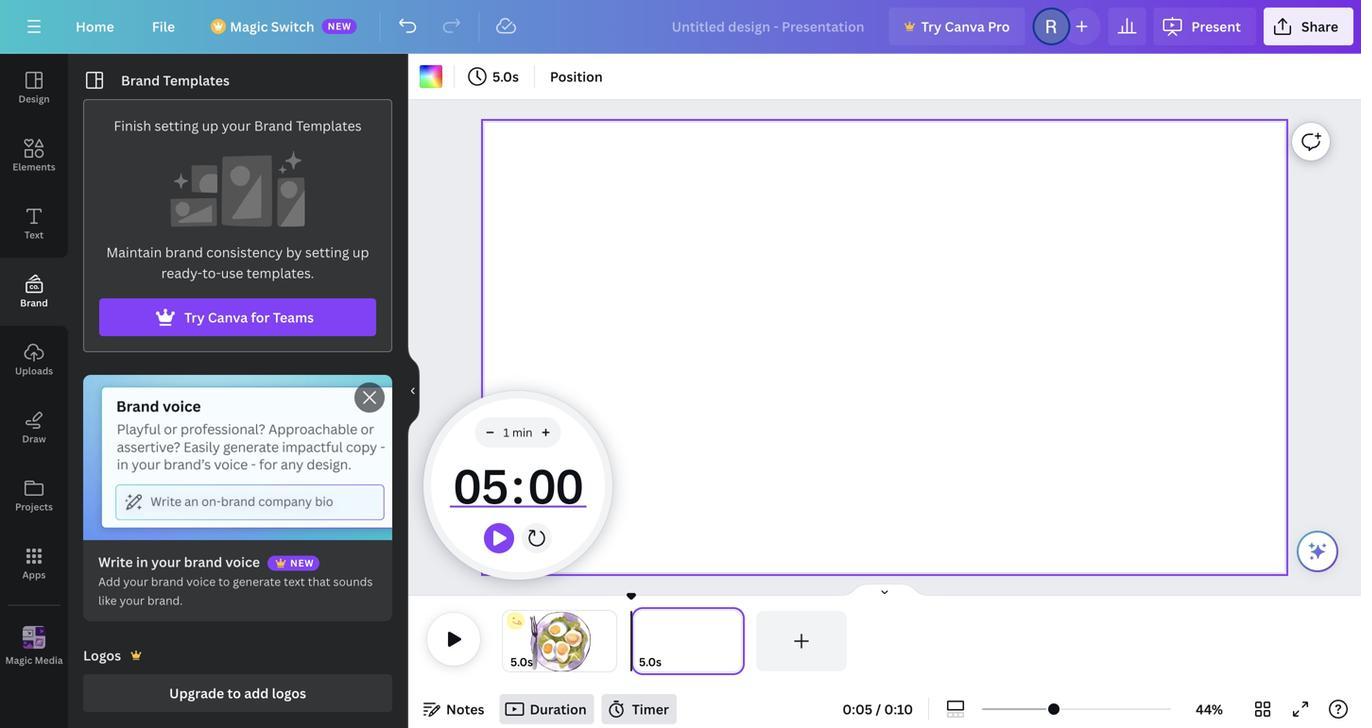 Task type: locate. For each thing, give the bounding box(es) containing it.
design
[[18, 93, 50, 105]]

share
[[1302, 17, 1339, 35]]

up
[[202, 117, 219, 135], [353, 243, 369, 261]]

voice down write in your brand voice
[[186, 574, 216, 590]]

0 vertical spatial up
[[202, 117, 219, 135]]

trimming, start edge slider up "duration" button
[[503, 612, 516, 672]]

trimming, end edge slider
[[603, 612, 616, 672], [728, 612, 745, 672]]

canva for for
[[208, 309, 248, 327]]

try canva for teams
[[184, 309, 314, 327]]

44% button
[[1179, 695, 1240, 725]]

1 vertical spatial new
[[290, 558, 314, 570]]

1 vertical spatial magic
[[5, 654, 32, 667]]

up down the brand templates
[[202, 117, 219, 135]]

0 vertical spatial voice
[[225, 554, 260, 572]]

2 trimming, start edge slider from the left
[[632, 612, 649, 672]]

draw
[[22, 433, 46, 446]]

brand for brand templates
[[121, 71, 160, 89]]

uploads button
[[0, 326, 68, 394]]

0 horizontal spatial voice
[[186, 574, 216, 590]]

5.0s button right #ffffff image
[[462, 61, 527, 92]]

finish setting up your brand templates
[[114, 117, 362, 135]]

file
[[152, 17, 175, 35]]

brand templates
[[121, 71, 230, 89]]

for
[[251, 309, 270, 327]]

1 vertical spatial setting
[[305, 243, 349, 261]]

brand up ready-
[[165, 243, 203, 261]]

0:10
[[884, 701, 913, 719]]

magic
[[230, 17, 268, 35], [5, 654, 32, 667]]

try canva for teams button
[[99, 299, 376, 337]]

0 vertical spatial try
[[921, 17, 942, 35]]

5.0s left position popup button on the left top of the page
[[493, 68, 519, 86]]

magic inside button
[[5, 654, 32, 667]]

0 horizontal spatial try
[[184, 309, 205, 327]]

trimming, start edge slider for first trimming, end edge slider from right
[[632, 612, 649, 672]]

0 vertical spatial setting
[[155, 117, 199, 135]]

1 vertical spatial brand
[[254, 117, 293, 135]]

share button
[[1264, 8, 1354, 45]]

your down the brand templates
[[222, 117, 251, 135]]

00 button
[[525, 448, 586, 524]]

0 vertical spatial templates
[[163, 71, 230, 89]]

0 horizontal spatial brand
[[20, 297, 48, 310]]

add your brand voice to generate text that sounds like your brand.
[[98, 574, 373, 609]]

1 horizontal spatial brand
[[121, 71, 160, 89]]

present
[[1192, 17, 1241, 35]]

position button
[[543, 61, 610, 92]]

new up text
[[290, 558, 314, 570]]

generate
[[233, 574, 281, 590]]

1 horizontal spatial setting
[[305, 243, 349, 261]]

pro
[[988, 17, 1010, 35]]

teams
[[273, 309, 314, 327]]

setting
[[155, 117, 199, 135], [305, 243, 349, 261]]

1 horizontal spatial trimming, end edge slider
[[728, 612, 745, 672]]

new
[[328, 20, 351, 33], [290, 558, 314, 570]]

duration
[[530, 701, 587, 719]]

to left generate
[[218, 574, 230, 590]]

position
[[550, 68, 603, 86]]

add
[[244, 685, 269, 703]]

canva left for
[[208, 309, 248, 327]]

to
[[218, 574, 230, 590], [227, 685, 241, 703]]

1 vertical spatial to
[[227, 685, 241, 703]]

brand inside add your brand voice to generate text that sounds like your brand.
[[151, 574, 184, 590]]

1 horizontal spatial templates
[[296, 117, 362, 135]]

your down in at the bottom of page
[[123, 574, 148, 590]]

2 horizontal spatial brand
[[254, 117, 293, 135]]

05 : 00
[[453, 454, 582, 518]]

0 vertical spatial brand
[[165, 243, 203, 261]]

canva
[[945, 17, 985, 35], [208, 309, 248, 327]]

trimming, start edge slider
[[503, 612, 516, 672], [632, 612, 649, 672]]

new inside main menu bar
[[328, 20, 351, 33]]

canva inside button
[[945, 17, 985, 35]]

1 vertical spatial templates
[[296, 117, 362, 135]]

try inside button
[[184, 309, 205, 327]]

5.0s button
[[462, 61, 527, 92], [511, 653, 533, 672], [639, 653, 662, 672]]

0 horizontal spatial canva
[[208, 309, 248, 327]]

elements button
[[0, 122, 68, 190]]

:
[[512, 454, 525, 518]]

magic media button
[[0, 614, 68, 682]]

your
[[222, 117, 251, 135], [151, 554, 181, 572], [123, 574, 148, 590], [120, 593, 145, 609]]

main menu bar
[[0, 0, 1361, 54]]

0 vertical spatial new
[[328, 20, 351, 33]]

magic left switch
[[230, 17, 268, 35]]

5.0s up "duration" button
[[511, 655, 533, 670]]

0 horizontal spatial new
[[290, 558, 314, 570]]

0 horizontal spatial magic
[[5, 654, 32, 667]]

00
[[527, 454, 582, 518]]

up inside maintain brand consistency by setting up ready-to-use templates.
[[353, 243, 369, 261]]

to left the add
[[227, 685, 241, 703]]

try inside button
[[921, 17, 942, 35]]

canva left pro
[[945, 17, 985, 35]]

consistency
[[206, 243, 283, 261]]

write
[[98, 554, 133, 572]]

projects
[[15, 501, 53, 514]]

file button
[[137, 8, 190, 45]]

1 trimming, start edge slider from the left
[[503, 612, 516, 672]]

write in your brand voice
[[98, 554, 260, 572]]

try
[[921, 17, 942, 35], [184, 309, 205, 327]]

maintain brand consistency by setting up ready-to-use templates.
[[106, 243, 369, 282]]

trimming, end edge slider right page title text box
[[728, 612, 745, 672]]

magic switch
[[230, 17, 315, 35]]

to inside button
[[227, 685, 241, 703]]

5.0s button left page title text box
[[639, 653, 662, 672]]

try left pro
[[921, 17, 942, 35]]

hide image
[[407, 346, 420, 437]]

magic for magic media
[[5, 654, 32, 667]]

templates.
[[247, 264, 314, 282]]

1 horizontal spatial trimming, start edge slider
[[632, 612, 649, 672]]

try down ready-
[[184, 309, 205, 327]]

1 horizontal spatial up
[[353, 243, 369, 261]]

voice
[[225, 554, 260, 572], [186, 574, 216, 590]]

side panel tab list
[[0, 54, 68, 682]]

0 vertical spatial brand
[[121, 71, 160, 89]]

add
[[98, 574, 121, 590]]

templates
[[163, 71, 230, 89], [296, 117, 362, 135]]

0 horizontal spatial up
[[202, 117, 219, 135]]

5.0s
[[493, 68, 519, 86], [511, 655, 533, 670], [639, 655, 662, 670]]

5.0s left page title text box
[[639, 655, 662, 670]]

brand inside button
[[20, 297, 48, 310]]

setting right finish on the top of the page
[[155, 117, 199, 135]]

1
[[503, 425, 509, 441]]

your right like
[[120, 593, 145, 609]]

text button
[[0, 190, 68, 258]]

1 horizontal spatial magic
[[230, 17, 268, 35]]

that
[[308, 574, 330, 590]]

up right by
[[353, 243, 369, 261]]

in
[[136, 554, 148, 572]]

new right switch
[[328, 20, 351, 33]]

0 horizontal spatial setting
[[155, 117, 199, 135]]

2 vertical spatial brand
[[20, 297, 48, 310]]

magic left media at the bottom of page
[[5, 654, 32, 667]]

0 horizontal spatial trimming, start edge slider
[[503, 612, 516, 672]]

by
[[286, 243, 302, 261]]

timer containing 05
[[450, 448, 586, 524]]

maintain
[[106, 243, 162, 261]]

trimming, end edge slider left page title text box
[[603, 612, 616, 672]]

brand
[[165, 243, 203, 261], [184, 554, 222, 572], [151, 574, 184, 590]]

logos
[[272, 685, 306, 703]]

1 vertical spatial try
[[184, 309, 205, 327]]

0 horizontal spatial trimming, end edge slider
[[603, 612, 616, 672]]

1 vertical spatial voice
[[186, 574, 216, 590]]

setting right by
[[305, 243, 349, 261]]

brand up "brand."
[[151, 574, 184, 590]]

brand up add your brand voice to generate text that sounds like your brand.
[[184, 554, 222, 572]]

voice up generate
[[225, 554, 260, 572]]

timer
[[450, 448, 586, 524]]

1 horizontal spatial try
[[921, 17, 942, 35]]

brand
[[121, 71, 160, 89], [254, 117, 293, 135], [20, 297, 48, 310]]

1 horizontal spatial new
[[328, 20, 351, 33]]

canva inside button
[[208, 309, 248, 327]]

to inside add your brand voice to generate text that sounds like your brand.
[[218, 574, 230, 590]]

2 vertical spatial brand
[[151, 574, 184, 590]]

0 vertical spatial canva
[[945, 17, 985, 35]]

0 vertical spatial to
[[218, 574, 230, 590]]

Design title text field
[[657, 8, 882, 45]]

1 vertical spatial up
[[353, 243, 369, 261]]

0 vertical spatial magic
[[230, 17, 268, 35]]

magic inside main menu bar
[[230, 17, 268, 35]]

1 vertical spatial canva
[[208, 309, 248, 327]]

1 horizontal spatial canva
[[945, 17, 985, 35]]

trimming, start edge slider left page title text box
[[632, 612, 649, 672]]



Task type: vqa. For each thing, say whether or not it's contained in the screenshot.
Single
no



Task type: describe. For each thing, give the bounding box(es) containing it.
1 trimming, end edge slider from the left
[[603, 612, 616, 672]]

sounds
[[333, 574, 373, 590]]

1 vertical spatial brand
[[184, 554, 222, 572]]

brand voice example usage image
[[83, 375, 392, 541]]

trimming, start edge slider for 1st trimming, end edge slider from left
[[503, 612, 516, 672]]

logos
[[83, 647, 121, 665]]

try for try canva for teams
[[184, 309, 205, 327]]

try for try canva pro
[[921, 17, 942, 35]]

draw button
[[0, 394, 68, 462]]

brand for brand
[[20, 297, 48, 310]]

05 button
[[450, 448, 512, 524]]

design button
[[0, 54, 68, 122]]

uploads
[[15, 365, 53, 378]]

timer button
[[602, 695, 677, 725]]

to-
[[202, 264, 221, 282]]

0 horizontal spatial templates
[[163, 71, 230, 89]]

brand.
[[147, 593, 183, 609]]

elements
[[13, 161, 56, 173]]

home
[[76, 17, 114, 35]]

projects button
[[0, 462, 68, 530]]

setting inside maintain brand consistency by setting up ready-to-use templates.
[[305, 243, 349, 261]]

try canva pro
[[921, 17, 1010, 35]]

5.0s for 5.0s button left of page title text box
[[639, 655, 662, 670]]

1 horizontal spatial voice
[[225, 554, 260, 572]]

try canva pro button
[[889, 8, 1025, 45]]

5.0s button up "duration" button
[[511, 653, 533, 672]]

switch
[[271, 17, 315, 35]]

like
[[98, 593, 117, 609]]

home link
[[61, 8, 129, 45]]

5.0s for 5.0s button above "duration" button
[[511, 655, 533, 670]]

apps
[[22, 569, 46, 582]]

your right in at the bottom of page
[[151, 554, 181, 572]]

brand inside maintain brand consistency by setting up ready-to-use templates.
[[165, 243, 203, 261]]

canva assistant image
[[1307, 541, 1329, 563]]

hide pages image
[[840, 583, 930, 598]]

media
[[35, 654, 63, 667]]

2 trimming, end edge slider from the left
[[728, 612, 745, 672]]

finish
[[114, 117, 151, 135]]

canva for pro
[[945, 17, 985, 35]]

ready-
[[161, 264, 202, 282]]

notes button
[[416, 695, 492, 725]]

magic for magic switch
[[230, 17, 268, 35]]

0:05
[[843, 701, 873, 719]]

present button
[[1154, 8, 1256, 45]]

use
[[221, 264, 243, 282]]

upgrade to add logos
[[169, 685, 306, 703]]

/
[[876, 701, 881, 719]]

text
[[24, 229, 44, 242]]

brand button
[[0, 258, 68, 326]]

apps button
[[0, 530, 68, 598]]

timer
[[632, 701, 669, 719]]

#ffffff image
[[420, 65, 442, 88]]

05
[[453, 454, 508, 518]]

text
[[284, 574, 305, 590]]

upgrade to add logos button
[[83, 675, 392, 713]]

voice inside add your brand voice to generate text that sounds like your brand.
[[186, 574, 216, 590]]

magic media
[[5, 654, 63, 667]]

notes
[[446, 701, 484, 719]]

5.0s inside button
[[493, 68, 519, 86]]

upgrade
[[169, 685, 224, 703]]

44%
[[1196, 701, 1223, 719]]

duration button
[[500, 695, 594, 725]]

0:05 / 0:10
[[843, 701, 913, 719]]

Page title text field
[[670, 653, 677, 672]]

1 min
[[503, 425, 533, 441]]

min
[[512, 425, 533, 441]]



